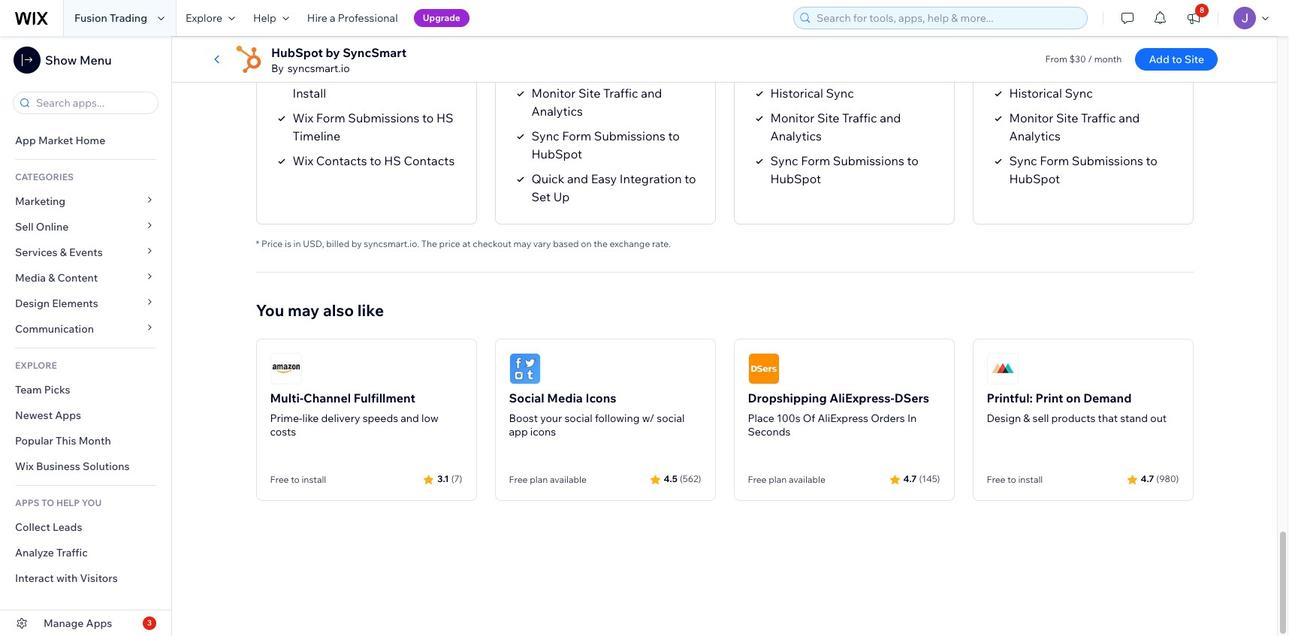 Task type: describe. For each thing, give the bounding box(es) containing it.
site down 300,000 wix contacts synced to hs in the top right of the page
[[1057, 110, 1079, 125]]

communication link
[[0, 316, 171, 342]]

printful:
[[987, 391, 1033, 406]]

help
[[56, 498, 80, 509]]

month
[[79, 434, 111, 448]]

4.7 (980)
[[1141, 474, 1180, 485]]

collect leads link
[[0, 515, 171, 540]]

sell
[[15, 220, 34, 234]]

available for media
[[550, 474, 587, 485]]

manage
[[44, 617, 84, 631]]

analytics for up to 50,000 wix contacts synced to hs
[[771, 128, 822, 143]]

hubspot by syncsmart logo image
[[235, 46, 262, 73]]

hire
[[307, 11, 328, 25]]

set
[[532, 189, 551, 204]]

solutions
[[83, 460, 130, 473]]

contacts inside up to 10,000 wix contacts synced to hs
[[631, 43, 682, 58]]

to inside the wix form submissions to hs timeline
[[422, 110, 434, 125]]

up for up to 10,000 wix contacts synced to hs
[[532, 43, 548, 58]]

and down up to 10,000 wix contacts synced to hs
[[641, 85, 662, 100]]

/
[[1089, 53, 1093, 65]]

apps for manage apps
[[86, 617, 112, 631]]

printful: print on demand logo image
[[987, 353, 1019, 385]]

media inside social media icons boost your social following w/ social app icons
[[547, 391, 583, 406]]

dropshipping
[[748, 391, 827, 406]]

wix inside the wix form submissions to hs timeline
[[293, 110, 314, 125]]

100s
[[777, 412, 801, 425]]

& for content
[[48, 271, 55, 285]]

and inside quick and easy integration to set up
[[567, 171, 589, 186]]

stand
[[1121, 412, 1148, 425]]

8
[[1200, 5, 1205, 15]]

design inside sidebar element
[[15, 297, 50, 310]]

(7)
[[451, 474, 463, 485]]

app market home
[[15, 134, 105, 147]]

popular this month link
[[0, 428, 171, 454]]

4.5 (562)
[[664, 474, 702, 485]]

add to site button
[[1136, 48, 1218, 71]]

historical sync for hs
[[1010, 85, 1093, 100]]

design elements
[[15, 297, 98, 310]]

syncsmart.io
[[288, 62, 350, 75]]

dropshipping aliexpress-dsers logo image
[[748, 353, 780, 385]]

sell online link
[[0, 214, 171, 240]]

0 horizontal spatial on
[[581, 238, 592, 249]]

500
[[326, 43, 348, 58]]

explore
[[186, 11, 222, 25]]

hs inside 300,000 wix contacts synced to hs
[[1069, 61, 1086, 76]]

wix inside up to 50,000 wix contacts synced to hs
[[847, 43, 868, 58]]

$30
[[1070, 53, 1087, 65]]

analyze traffic
[[15, 546, 88, 560]]

place
[[748, 412, 775, 425]]

following
[[595, 412, 640, 425]]

to inside "button"
[[1172, 53, 1183, 66]]

apps for newest apps
[[55, 409, 81, 422]]

on inside printful: print on demand design & sell products that stand out
[[1067, 391, 1081, 406]]

vary
[[533, 238, 551, 249]]

traffic inside sidebar element
[[56, 546, 88, 560]]

plan for dropshipping
[[769, 474, 787, 485]]

show menu
[[45, 53, 112, 68]]

home
[[76, 134, 105, 147]]

hubspot inside hubspot by syncsmart by syncsmart.io
[[271, 45, 323, 60]]

monitor for 300,000 wix contacts synced to hs
[[1010, 110, 1054, 125]]

help
[[253, 11, 276, 25]]

exchange
[[610, 238, 650, 249]]

4.7 for printful: print on demand
[[1141, 474, 1155, 485]]

form inside the wix form submissions to hs timeline
[[316, 110, 346, 125]]

traffic down up to 10,000 wix contacts synced to hs
[[604, 85, 639, 100]]

synced up code
[[405, 43, 447, 58]]

free for multi-channel fulfillment
[[270, 474, 289, 485]]

(980)
[[1157, 474, 1180, 485]]

online
[[36, 220, 69, 234]]

design elements link
[[0, 291, 171, 316]]

team
[[15, 383, 42, 397]]

and inside multi-channel fulfillment prime-like delivery speeds and low costs
[[401, 412, 419, 425]]

speeds
[[363, 412, 398, 425]]

0 horizontal spatial monitor
[[532, 85, 576, 100]]

services
[[15, 246, 58, 259]]

free plan available for social
[[509, 474, 587, 485]]

3.1 (7)
[[438, 474, 463, 485]]

0 horizontal spatial analytics
[[532, 103, 583, 118]]

popular
[[15, 434, 53, 448]]

the
[[421, 238, 437, 249]]

events
[[69, 246, 103, 259]]

add to site
[[1149, 53, 1205, 66]]

month
[[1095, 53, 1122, 65]]

collect
[[15, 521, 50, 534]]

to inside quick and easy integration to set up
[[685, 171, 696, 186]]

menu
[[80, 53, 112, 68]]

picks
[[44, 383, 70, 397]]

is
[[285, 238, 291, 249]]

syncsmart.io.
[[364, 238, 419, 249]]

Search apps... field
[[32, 92, 153, 113]]

price
[[439, 238, 460, 249]]

multi-channel fulfillment logo image
[[270, 353, 302, 385]]

synced inside up to 10,000 wix contacts synced to hs
[[532, 61, 574, 76]]

4.5
[[664, 474, 678, 485]]

site down up to 10,000 wix contacts synced to hs
[[579, 85, 601, 100]]

marketing link
[[0, 189, 171, 214]]

0 horizontal spatial monitor site traffic and analytics
[[532, 85, 662, 118]]

free for dropshipping aliexpress-dsers
[[748, 474, 767, 485]]

up to 10,000 wix contacts synced to hs
[[532, 43, 682, 76]]

submissions inside the wix form submissions to hs timeline
[[348, 110, 420, 125]]

like inside multi-channel fulfillment prime-like delivery speeds and low costs
[[302, 412, 319, 425]]

from $30 / month
[[1046, 53, 1122, 65]]

show menu button
[[14, 47, 112, 74]]

app market home link
[[0, 128, 171, 153]]

content
[[58, 271, 98, 285]]

apps to help you
[[15, 498, 102, 509]]

interact with visitors
[[15, 572, 118, 585]]

team picks link
[[0, 377, 171, 403]]

market
[[38, 134, 73, 147]]

traffic down /
[[1081, 110, 1116, 125]]

free to install for multi-
[[270, 474, 326, 485]]

you
[[256, 300, 284, 320]]

syncsmart
[[343, 45, 407, 60]]

sync form submissions to hubspot for 300,000 wix contacts synced to hs
[[1010, 153, 1158, 186]]

available for aliexpress-
[[789, 474, 826, 485]]

delivery
[[321, 412, 360, 425]]

media & content link
[[0, 265, 171, 291]]

code
[[424, 67, 454, 82]]

2 social from the left
[[657, 412, 685, 425]]

up for up to 500 contacts synced
[[293, 43, 309, 58]]

hs inside up to 10,000 wix contacts synced to hs
[[591, 61, 608, 76]]

0 horizontal spatial sync form submissions to hubspot
[[532, 128, 680, 161]]

from
[[1046, 53, 1068, 65]]

synced inside up to 50,000 wix contacts synced to hs
[[771, 61, 813, 76]]

site inside "button"
[[1185, 53, 1205, 66]]

monitor site traffic and analytics for up to 50,000 wix contacts synced to hs
[[771, 110, 901, 143]]

1 vertical spatial may
[[288, 300, 320, 320]]

visitors
[[80, 572, 118, 585]]

in
[[294, 238, 301, 249]]

1 horizontal spatial like
[[358, 300, 384, 320]]

analytics for 300,000 wix contacts synced to hs
[[1010, 128, 1061, 143]]

you
[[82, 498, 102, 509]]

up to 50,000 wix contacts synced to hs
[[771, 43, 922, 76]]



Task type: vqa. For each thing, say whether or not it's contained in the screenshot.


Task type: locate. For each thing, give the bounding box(es) containing it.
0 vertical spatial like
[[358, 300, 384, 320]]

hubspot by syncsmart by syncsmart.io
[[271, 45, 407, 75]]

2 4.7 from the left
[[1141, 474, 1155, 485]]

sidebar element
[[0, 36, 172, 637]]

hs inside the automatic hs tracking code install
[[354, 67, 371, 82]]

0 horizontal spatial plan
[[530, 474, 548, 485]]

sync form submissions to hubspot for up to 50,000 wix contacts synced to hs
[[771, 153, 919, 186]]

1 horizontal spatial by
[[352, 238, 362, 249]]

monitor site traffic and analytics for 300,000 wix contacts synced to hs
[[1010, 110, 1140, 143]]

form
[[316, 110, 346, 125], [562, 128, 592, 143], [801, 153, 831, 168], [1040, 153, 1070, 168]]

free plan available down icons
[[509, 474, 587, 485]]

professional
[[338, 11, 398, 25]]

rate.
[[652, 238, 671, 249]]

wix down popular
[[15, 460, 34, 473]]

free to install down costs
[[270, 474, 326, 485]]

on
[[581, 238, 592, 249], [1067, 391, 1081, 406]]

orders
[[871, 412, 905, 425]]

hs down the wix form submissions to hs timeline
[[384, 153, 401, 168]]

hs inside up to 50,000 wix contacts synced to hs
[[830, 61, 847, 76]]

interact with visitors link
[[0, 566, 171, 591]]

install for printful:
[[1019, 474, 1043, 485]]

and left easy
[[567, 171, 589, 186]]

up up the syncsmart.io
[[293, 43, 309, 58]]

1 horizontal spatial 4.7
[[1141, 474, 1155, 485]]

1 social from the left
[[565, 412, 593, 425]]

social right "your"
[[565, 412, 593, 425]]

up inside up to 10,000 wix contacts synced to hs
[[532, 43, 548, 58]]

0 horizontal spatial free to install
[[270, 474, 326, 485]]

to
[[41, 498, 54, 509]]

1 vertical spatial on
[[1067, 391, 1081, 406]]

free plan available
[[509, 474, 587, 485], [748, 474, 826, 485]]

2 horizontal spatial monitor site traffic and analytics
[[1010, 110, 1140, 143]]

monitor down 10,000
[[532, 85, 576, 100]]

apps
[[15, 498, 39, 509]]

aliexpress
[[818, 412, 869, 425]]

may
[[514, 238, 531, 249], [288, 300, 320, 320]]

out
[[1151, 412, 1167, 425]]

services & events link
[[0, 240, 171, 265]]

historical sync for synced
[[771, 85, 854, 100]]

fusion trading
[[74, 11, 147, 25]]

2 vertical spatial &
[[1024, 412, 1031, 425]]

2 free to install from the left
[[987, 474, 1043, 485]]

communication
[[15, 322, 96, 336]]

fusion
[[74, 11, 107, 25]]

hs inside the wix form submissions to hs timeline
[[437, 110, 454, 125]]

up for up to 50,000 wix contacts synced to hs
[[771, 43, 787, 58]]

media inside sidebar element
[[15, 271, 46, 285]]

* price is in usd, billed by syncsmart.io. the price at checkout may vary based on the exchange rate.
[[256, 238, 671, 249]]

products
[[1052, 412, 1096, 425]]

icons
[[586, 391, 617, 406]]

media down services
[[15, 271, 46, 285]]

free plan available for dropshipping
[[748, 474, 826, 485]]

&
[[60, 246, 67, 259], [48, 271, 55, 285], [1024, 412, 1031, 425]]

2 horizontal spatial sync form submissions to hubspot
[[1010, 153, 1158, 186]]

hs down 'syncsmart'
[[354, 67, 371, 82]]

0 horizontal spatial apps
[[55, 409, 81, 422]]

site right add
[[1185, 53, 1205, 66]]

up left 50,000
[[771, 43, 787, 58]]

available down icons
[[550, 474, 587, 485]]

social right w/
[[657, 412, 685, 425]]

1 install from the left
[[302, 474, 326, 485]]

plan down icons
[[530, 474, 548, 485]]

install down sell
[[1019, 474, 1043, 485]]

like down 'channel'
[[302, 412, 319, 425]]

0 horizontal spatial historical
[[771, 85, 824, 100]]

1 horizontal spatial install
[[1019, 474, 1043, 485]]

in
[[908, 412, 917, 425]]

monitor site traffic and analytics down up to 50,000 wix contacts synced to hs
[[771, 110, 901, 143]]

1 horizontal spatial analytics
[[771, 128, 822, 143]]

4.7 for dropshipping aliexpress-dsers
[[904, 474, 917, 485]]

1 horizontal spatial free to install
[[987, 474, 1043, 485]]

free down "app"
[[509, 474, 528, 485]]

plan down seconds
[[769, 474, 787, 485]]

0 horizontal spatial available
[[550, 474, 587, 485]]

like right also
[[358, 300, 384, 320]]

4.7 left '(145)'
[[904, 474, 917, 485]]

wix inside sidebar element
[[15, 460, 34, 473]]

social media icons logo image
[[509, 353, 541, 385]]

w/
[[642, 412, 655, 425]]

monitor site traffic and analytics
[[532, 85, 662, 118], [771, 110, 901, 143], [1010, 110, 1140, 143]]

hs left /
[[1069, 61, 1086, 76]]

0 horizontal spatial by
[[326, 45, 340, 60]]

wix down timeline
[[293, 153, 314, 168]]

billed
[[326, 238, 350, 249]]

a
[[330, 11, 336, 25]]

manage apps
[[44, 617, 112, 631]]

monitor down the from
[[1010, 110, 1054, 125]]

free down costs
[[270, 474, 289, 485]]

interact
[[15, 572, 54, 585]]

up inside quick and easy integration to set up
[[554, 189, 570, 204]]

(562)
[[680, 474, 702, 485]]

0 vertical spatial design
[[15, 297, 50, 310]]

wix up timeline
[[293, 110, 314, 125]]

0 horizontal spatial historical sync
[[771, 85, 854, 100]]

media
[[15, 271, 46, 285], [547, 391, 583, 406]]

with
[[56, 572, 78, 585]]

traffic down leads
[[56, 546, 88, 560]]

tracking
[[373, 67, 421, 82]]

0 vertical spatial by
[[326, 45, 340, 60]]

1 horizontal spatial plan
[[769, 474, 787, 485]]

historical sync down the from
[[1010, 85, 1093, 100]]

design inside printful: print on demand design & sell products that stand out
[[987, 412, 1021, 425]]

and down month
[[1119, 110, 1140, 125]]

& left sell
[[1024, 412, 1031, 425]]

aliexpress-
[[830, 391, 895, 406]]

1 horizontal spatial monitor site traffic and analytics
[[771, 110, 901, 143]]

on left the
[[581, 238, 592, 249]]

price
[[262, 238, 283, 249]]

also
[[323, 300, 354, 320]]

wix inside 300,000 wix contacts synced to hs
[[1061, 43, 1082, 58]]

design up communication
[[15, 297, 50, 310]]

0 vertical spatial &
[[60, 246, 67, 259]]

free to install down sell
[[987, 474, 1043, 485]]

contacts inside 300,000 wix contacts synced to hs
[[1084, 43, 1135, 58]]

& left events
[[60, 246, 67, 259]]

services & events
[[15, 246, 103, 259]]

up to 500 contacts synced
[[293, 43, 447, 58]]

by up the syncsmart.io
[[326, 45, 340, 60]]

apps up this
[[55, 409, 81, 422]]

low
[[422, 412, 439, 425]]

0 horizontal spatial like
[[302, 412, 319, 425]]

synced
[[405, 43, 447, 58], [532, 61, 574, 76], [771, 61, 813, 76], [1010, 61, 1052, 76]]

install down the delivery
[[302, 474, 326, 485]]

1 4.7 from the left
[[904, 474, 917, 485]]

0 horizontal spatial &
[[48, 271, 55, 285]]

social media icons boost your social following w/ social app icons
[[509, 391, 685, 439]]

up right set
[[554, 189, 570, 204]]

free plan available down seconds
[[748, 474, 826, 485]]

wix right 10,000
[[607, 43, 628, 58]]

site
[[1185, 53, 1205, 66], [579, 85, 601, 100], [818, 110, 840, 125], [1057, 110, 1079, 125]]

wix contacts to hs contacts
[[293, 153, 455, 168]]

may right the you
[[288, 300, 320, 320]]

synced inside 300,000 wix contacts synced to hs
[[1010, 61, 1052, 76]]

0 vertical spatial apps
[[55, 409, 81, 422]]

sell
[[1033, 412, 1049, 425]]

0 horizontal spatial may
[[288, 300, 320, 320]]

free for printful: print on demand
[[987, 474, 1006, 485]]

popular this month
[[15, 434, 111, 448]]

1 horizontal spatial media
[[547, 391, 583, 406]]

newest apps link
[[0, 403, 171, 428]]

sync form submissions to hubspot
[[532, 128, 680, 161], [771, 153, 919, 186], [1010, 153, 1158, 186]]

traffic down up to 50,000 wix contacts synced to hs
[[842, 110, 878, 125]]

historical down 50,000
[[771, 85, 824, 100]]

0 horizontal spatial free plan available
[[509, 474, 587, 485]]

4.7 left (980)
[[1141, 474, 1155, 485]]

0 horizontal spatial install
[[302, 474, 326, 485]]

1 free from the left
[[270, 474, 289, 485]]

1 horizontal spatial may
[[514, 238, 531, 249]]

1 free to install from the left
[[270, 474, 326, 485]]

4 free from the left
[[987, 474, 1006, 485]]

collect leads
[[15, 521, 82, 534]]

contacts inside up to 50,000 wix contacts synced to hs
[[871, 43, 922, 58]]

& left the content
[[48, 271, 55, 285]]

available down seconds
[[789, 474, 826, 485]]

free for social media icons
[[509, 474, 528, 485]]

synced down 10,000
[[532, 61, 574, 76]]

Search for tools, apps, help & more... field
[[812, 8, 1083, 29]]

2 horizontal spatial analytics
[[1010, 128, 1061, 143]]

social
[[565, 412, 593, 425], [657, 412, 685, 425]]

leads
[[53, 521, 82, 534]]

2 plan from the left
[[769, 474, 787, 485]]

historical
[[771, 85, 824, 100], [1010, 85, 1063, 100]]

0 horizontal spatial design
[[15, 297, 50, 310]]

boost
[[509, 412, 538, 425]]

300,000 wix contacts synced to hs
[[1010, 43, 1135, 76]]

1 vertical spatial like
[[302, 412, 319, 425]]

multi-channel fulfillment prime-like delivery speeds and low costs
[[270, 391, 439, 439]]

2 horizontal spatial monitor
[[1010, 110, 1054, 125]]

1 historical sync from the left
[[771, 85, 854, 100]]

1 horizontal spatial design
[[987, 412, 1021, 425]]

design
[[15, 297, 50, 310], [987, 412, 1021, 425]]

business
[[36, 460, 80, 473]]

300,000
[[1010, 43, 1058, 58]]

2 available from the left
[[789, 474, 826, 485]]

media up "your"
[[547, 391, 583, 406]]

0 vertical spatial on
[[581, 238, 592, 249]]

install
[[293, 85, 326, 100]]

3 free from the left
[[748, 474, 767, 485]]

historical down the from
[[1010, 85, 1063, 100]]

hs down 50,000
[[830, 61, 847, 76]]

site down up to 50,000 wix contacts synced to hs
[[818, 110, 840, 125]]

2 historical from the left
[[1010, 85, 1063, 100]]

plan for social
[[530, 474, 548, 485]]

by right the billed
[[352, 238, 362, 249]]

0 horizontal spatial media
[[15, 271, 46, 285]]

quick
[[532, 171, 565, 186]]

trading
[[110, 11, 147, 25]]

& for events
[[60, 246, 67, 259]]

up left 10,000
[[532, 43, 548, 58]]

1 vertical spatial apps
[[86, 617, 112, 631]]

upgrade
[[423, 12, 461, 23]]

1 horizontal spatial monitor
[[771, 110, 815, 125]]

historical for hs
[[1010, 85, 1063, 100]]

categories
[[15, 171, 74, 183]]

hs down code
[[437, 110, 454, 125]]

1 horizontal spatial social
[[657, 412, 685, 425]]

install for multi-
[[302, 474, 326, 485]]

1 horizontal spatial available
[[789, 474, 826, 485]]

add
[[1149, 53, 1170, 66]]

free right '(145)'
[[987, 474, 1006, 485]]

demand
[[1084, 391, 1132, 406]]

free down seconds
[[748, 474, 767, 485]]

and down up to 50,000 wix contacts synced to hs
[[880, 110, 901, 125]]

usd,
[[303, 238, 324, 249]]

1 historical from the left
[[771, 85, 824, 100]]

0 horizontal spatial social
[[565, 412, 593, 425]]

1 horizontal spatial historical sync
[[1010, 85, 1093, 100]]

1 horizontal spatial on
[[1067, 391, 1081, 406]]

hire a professional
[[307, 11, 398, 25]]

1 vertical spatial by
[[352, 238, 362, 249]]

help button
[[244, 0, 298, 36]]

team picks
[[15, 383, 70, 397]]

1 vertical spatial design
[[987, 412, 1021, 425]]

historical for synced
[[771, 85, 824, 100]]

monitor down 50,000
[[771, 110, 815, 125]]

2 free plan available from the left
[[748, 474, 826, 485]]

2 horizontal spatial &
[[1024, 412, 1031, 425]]

1 available from the left
[[550, 474, 587, 485]]

0 vertical spatial media
[[15, 271, 46, 285]]

printful: print on demand design & sell products that stand out
[[987, 391, 1167, 425]]

the
[[594, 238, 608, 249]]

synced down 50,000
[[771, 61, 813, 76]]

design down printful:
[[987, 412, 1021, 425]]

and left the low
[[401, 412, 419, 425]]

1 horizontal spatial free plan available
[[748, 474, 826, 485]]

0 horizontal spatial 4.7
[[904, 474, 917, 485]]

marketing
[[15, 195, 66, 208]]

apps inside "link"
[[55, 409, 81, 422]]

monitor site traffic and analytics down 300,000 wix contacts synced to hs in the top right of the page
[[1010, 110, 1140, 143]]

(145)
[[919, 474, 941, 485]]

synced down 300,000
[[1010, 61, 1052, 76]]

available
[[550, 474, 587, 485], [789, 474, 826, 485]]

& inside printful: print on demand design & sell products that stand out
[[1024, 412, 1031, 425]]

and
[[641, 85, 662, 100], [880, 110, 901, 125], [1119, 110, 1140, 125], [567, 171, 589, 186], [401, 412, 419, 425]]

wix right 50,000
[[847, 43, 868, 58]]

1 horizontal spatial apps
[[86, 617, 112, 631]]

wix inside up to 10,000 wix contacts synced to hs
[[607, 43, 628, 58]]

wix form submissions to hs timeline
[[293, 110, 454, 143]]

historical sync down 50,000
[[771, 85, 854, 100]]

1 horizontal spatial &
[[60, 246, 67, 259]]

by inside hubspot by syncsmart by syncsmart.io
[[326, 45, 340, 60]]

to inside 300,000 wix contacts synced to hs
[[1055, 61, 1066, 76]]

0 vertical spatial may
[[514, 238, 531, 249]]

up inside up to 50,000 wix contacts synced to hs
[[771, 43, 787, 58]]

monitor for up to 50,000 wix contacts synced to hs
[[771, 110, 815, 125]]

2 free from the left
[[509, 474, 528, 485]]

free to install for printful:
[[987, 474, 1043, 485]]

media & content
[[15, 271, 98, 285]]

may left vary
[[514, 238, 531, 249]]

based
[[553, 238, 579, 249]]

1 vertical spatial media
[[547, 391, 583, 406]]

multi-
[[270, 391, 304, 406]]

wix left /
[[1061, 43, 1082, 58]]

1 vertical spatial &
[[48, 271, 55, 285]]

1 free plan available from the left
[[509, 474, 587, 485]]

on up the products
[[1067, 391, 1081, 406]]

easy
[[591, 171, 617, 186]]

2 install from the left
[[1019, 474, 1043, 485]]

1 horizontal spatial historical
[[1010, 85, 1063, 100]]

1 plan from the left
[[530, 474, 548, 485]]

monitor site traffic and analytics down up to 10,000 wix contacts synced to hs
[[532, 85, 662, 118]]

1 horizontal spatial sync form submissions to hubspot
[[771, 153, 919, 186]]

2 historical sync from the left
[[1010, 85, 1093, 100]]

apps right manage
[[86, 617, 112, 631]]

hs down 10,000
[[591, 61, 608, 76]]

timeline
[[293, 128, 341, 143]]



